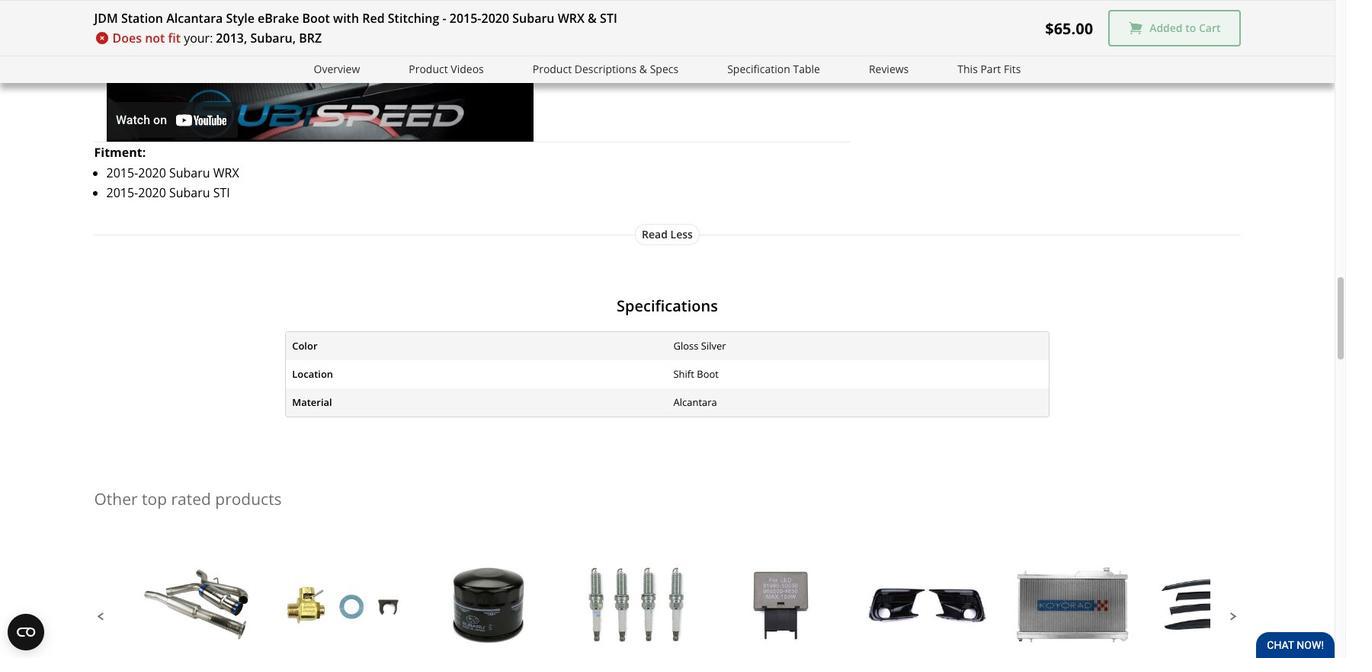 Task type: describe. For each thing, give the bounding box(es) containing it.
brz
[[299, 30, 322, 47]]

added to cart
[[1150, 21, 1221, 35]]

other top rated products
[[94, 489, 282, 510]]

fitment:
[[94, 144, 146, 161]]

products
[[215, 489, 282, 510]]

specification table link
[[727, 61, 820, 78]]

other
[[94, 489, 138, 510]]

2 vertical spatial subaru
[[169, 184, 210, 201]]

shift boot
[[674, 367, 719, 381]]

table
[[793, 62, 820, 76]]

0 vertical spatial wrx
[[558, 10, 585, 27]]

added to cart button
[[1109, 10, 1241, 47]]

specification table
[[727, 62, 820, 76]]

sti inside fitment: 2015-2020 subaru wrx 2015-2020 subaru sti
[[213, 184, 230, 201]]

overview
[[314, 62, 360, 76]]

fit
[[168, 30, 181, 47]]

0 vertical spatial 2015-
[[450, 10, 481, 27]]

overview link
[[314, 61, 360, 78]]

2 vertical spatial 2015-
[[106, 184, 138, 201]]

material
[[292, 396, 332, 409]]

product for product videos
[[409, 62, 448, 76]]

part
[[981, 62, 1001, 76]]

specifications
[[617, 296, 718, 317]]

gloss
[[674, 339, 699, 353]]

jdm station alcantara style ebrake boot with red stitching - 2015-2020 subaru wrx & sti
[[94, 10, 617, 27]]

reviews
[[869, 62, 909, 76]]

product descriptions & specs
[[533, 62, 679, 76]]

does
[[112, 30, 142, 47]]

wrx inside fitment: 2015-2020 subaru wrx 2015-2020 subaru sti
[[213, 164, 239, 181]]

ebrake
[[258, 10, 299, 27]]

specs
[[650, 62, 679, 76]]

style
[[226, 10, 255, 27]]

2013,
[[216, 30, 247, 47]]

subaru,
[[250, 30, 296, 47]]

1 vertical spatial subaru
[[169, 164, 210, 181]]

product videos
[[409, 62, 484, 76]]

0 vertical spatial subaru
[[512, 10, 555, 27]]

0 vertical spatial 2020
[[481, 10, 509, 27]]

color
[[292, 339, 318, 353]]

this part fits
[[958, 62, 1021, 76]]

to
[[1186, 21, 1196, 35]]

1 vertical spatial boot
[[697, 367, 719, 381]]

shift
[[674, 367, 694, 381]]

-
[[443, 10, 446, 27]]



Task type: vqa. For each thing, say whether or not it's contained in the screenshot.
Range...
no



Task type: locate. For each thing, give the bounding box(es) containing it.
open widget image
[[8, 614, 44, 651]]

0 vertical spatial boot
[[302, 10, 330, 27]]

product videos link
[[409, 61, 484, 78]]

does not fit your: 2013, subaru, brz
[[112, 30, 322, 47]]

specification
[[727, 62, 790, 76]]

1 horizontal spatial wrx
[[558, 10, 585, 27]]

red
[[362, 10, 385, 27]]

0 horizontal spatial product
[[409, 62, 448, 76]]

alcantara
[[166, 10, 223, 27], [674, 396, 717, 409]]

location
[[292, 367, 333, 381]]

read less
[[642, 227, 693, 241]]

read
[[642, 227, 668, 241]]

2020
[[481, 10, 509, 27], [138, 164, 166, 181], [138, 184, 166, 201]]

1 vertical spatial 2015-
[[106, 164, 138, 181]]

& left specs
[[640, 62, 647, 76]]

1 horizontal spatial product
[[533, 62, 572, 76]]

fitment: 2015-2020 subaru wrx 2015-2020 subaru sti
[[94, 144, 239, 201]]

$65.00
[[1045, 18, 1093, 38]]

2015-
[[450, 10, 481, 27], [106, 164, 138, 181], [106, 184, 138, 201]]

added
[[1150, 21, 1183, 35]]

this
[[958, 62, 978, 76]]

0 vertical spatial &
[[588, 10, 597, 27]]

& up product descriptions & specs
[[588, 10, 597, 27]]

0 horizontal spatial boot
[[302, 10, 330, 27]]

product left videos
[[409, 62, 448, 76]]

alcantara down shift boot
[[674, 396, 717, 409]]

descriptions
[[575, 62, 637, 76]]

1 vertical spatial &
[[640, 62, 647, 76]]

product
[[409, 62, 448, 76], [533, 62, 572, 76]]

product descriptions & specs link
[[533, 61, 679, 78]]

0 vertical spatial sti
[[600, 10, 617, 27]]

silver
[[701, 339, 726, 353]]

1 vertical spatial alcantara
[[674, 396, 717, 409]]

alcantara up "your:"
[[166, 10, 223, 27]]

2 product from the left
[[533, 62, 572, 76]]

top
[[142, 489, 167, 510]]

jdm
[[94, 10, 118, 27]]

station
[[121, 10, 163, 27]]

sti
[[600, 10, 617, 27], [213, 184, 230, 201]]

0 horizontal spatial alcantara
[[166, 10, 223, 27]]

boot
[[302, 10, 330, 27], [697, 367, 719, 381]]

0 horizontal spatial &
[[588, 10, 597, 27]]

rated
[[171, 489, 211, 510]]

gloss silver
[[674, 339, 726, 353]]

1 horizontal spatial &
[[640, 62, 647, 76]]

wrx
[[558, 10, 585, 27], [213, 164, 239, 181]]

1 horizontal spatial alcantara
[[674, 396, 717, 409]]

videos
[[451, 62, 484, 76]]

1 vertical spatial 2020
[[138, 164, 166, 181]]

reviews link
[[869, 61, 909, 78]]

0 vertical spatial alcantara
[[166, 10, 223, 27]]

your:
[[184, 30, 213, 47]]

cart
[[1199, 21, 1221, 35]]

2 vertical spatial 2020
[[138, 184, 166, 201]]

0 horizontal spatial wrx
[[213, 164, 239, 181]]

product for product descriptions & specs
[[533, 62, 572, 76]]

1 vertical spatial sti
[[213, 184, 230, 201]]

this part fits link
[[958, 61, 1021, 78]]

boot up brz
[[302, 10, 330, 27]]

stitching
[[388, 10, 439, 27]]

fits
[[1004, 62, 1021, 76]]

product left descriptions
[[533, 62, 572, 76]]

1 horizontal spatial boot
[[697, 367, 719, 381]]

with
[[333, 10, 359, 27]]

less
[[671, 227, 693, 241]]

not
[[145, 30, 165, 47]]

1 product from the left
[[409, 62, 448, 76]]

0 horizontal spatial sti
[[213, 184, 230, 201]]

&
[[588, 10, 597, 27], [640, 62, 647, 76]]

1 vertical spatial wrx
[[213, 164, 239, 181]]

1 horizontal spatial sti
[[600, 10, 617, 27]]

boot right shift at right bottom
[[697, 367, 719, 381]]

subaru
[[512, 10, 555, 27], [169, 164, 210, 181], [169, 184, 210, 201]]



